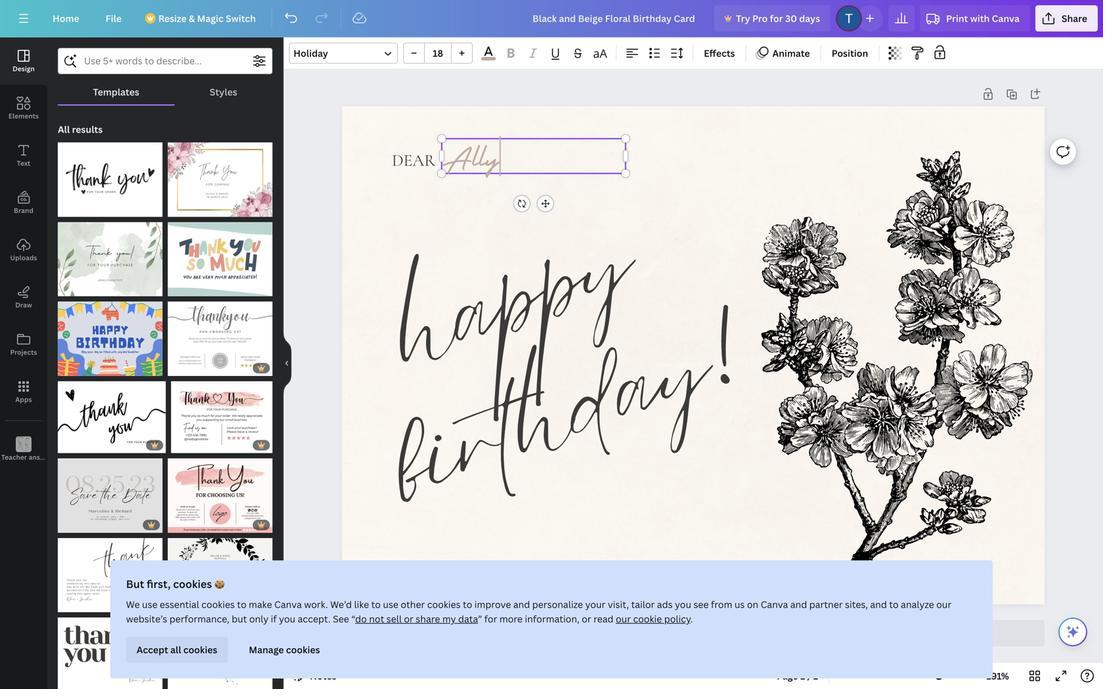 Task type: describe. For each thing, give the bounding box(es) containing it.
thank you card group
[[168, 214, 273, 297]]

effects button
[[699, 43, 741, 64]]

but first, cookies 🍪
[[126, 578, 225, 592]]

cookies up my
[[428, 599, 461, 611]]

white elegant modern calligraphy wedding thank you card group
[[58, 531, 163, 613]]

"
[[352, 613, 356, 626]]

gray minimalist business thank you card image
[[168, 302, 273, 376]]

text
[[17, 159, 30, 168]]

floral black and white wedding card image
[[168, 539, 273, 613]]

ads
[[658, 599, 673, 611]]

information,
[[525, 613, 580, 626]]

answer
[[29, 453, 52, 462]]

sites,
[[846, 599, 869, 611]]

white minimalist simple thank you card image
[[58, 143, 163, 217]]

accept all cookies
[[137, 644, 218, 657]]

1 use from the left
[[142, 599, 158, 611]]

1 horizontal spatial you
[[675, 599, 692, 611]]

not
[[369, 613, 385, 626]]

side panel tab list
[[0, 37, 68, 474]]

accept all cookies button
[[126, 637, 228, 664]]

– – number field
[[429, 47, 447, 59]]

animate button
[[752, 43, 816, 64]]

holiday button
[[289, 43, 398, 64]]

1 to from the left
[[237, 599, 247, 611]]

do not sell or share my data " for more information, or read our cookie policy .
[[356, 613, 694, 626]]

elements button
[[0, 85, 47, 132]]

if
[[271, 613, 277, 626]]

Use 5+ words to describe... search field
[[84, 49, 246, 74]]

more
[[500, 613, 523, 626]]

&
[[189, 12, 195, 25]]

see
[[694, 599, 709, 611]]

pink minimalist thank you for purchase card image
[[171, 382, 273, 454]]

pink minimalist thank you for purchase card group
[[171, 374, 273, 454]]

draw button
[[0, 274, 47, 321]]

happy
[[395, 250, 673, 454]]

see
[[333, 613, 349, 626]]

personalize
[[533, 599, 583, 611]]

print
[[947, 12, 969, 25]]

print with canva button
[[921, 5, 1031, 32]]

page
[[777, 671, 799, 683]]

30
[[786, 12, 798, 25]]

styles
[[210, 86, 237, 98]]

text button
[[0, 132, 47, 179]]

draw
[[15, 301, 32, 310]]

.
[[691, 613, 694, 626]]

but
[[232, 613, 247, 626]]

cookies right all
[[184, 644, 218, 657]]

templates
[[93, 86, 139, 98]]

pro
[[753, 12, 768, 25]]

191%
[[987, 671, 1010, 683]]

canva assistant image
[[1066, 625, 1082, 641]]

all results
[[58, 123, 103, 136]]

floral black and white wedding card group
[[168, 531, 273, 613]]

keys
[[54, 453, 68, 462]]

beige trendy minimalist aesthetic save the date card group
[[58, 451, 163, 533]]

dear
[[392, 150, 436, 171]]

visit,
[[608, 599, 629, 611]]

manage cookies button
[[239, 637, 331, 664]]

read
[[594, 613, 614, 626]]

brand button
[[0, 179, 47, 227]]

accept
[[137, 644, 168, 657]]

uploads
[[10, 254, 37, 263]]

apps
[[15, 396, 32, 404]]

"
[[478, 613, 482, 626]]

website's
[[126, 613, 167, 626]]

my
[[443, 613, 456, 626]]

on
[[748, 599, 759, 611]]

do not sell or share my data link
[[356, 613, 478, 626]]

days
[[800, 12, 821, 25]]

like
[[354, 599, 369, 611]]

share
[[416, 613, 440, 626]]

we use essential cookies to make canva work. we'd like to use other cookies to improve and personalize your visit, tailor ads you see from us on canva and partner sites, and to analyze our website's performance, but only if you accept. see "
[[126, 599, 952, 626]]

black and white handwritten thank you card group
[[58, 374, 166, 454]]

us
[[735, 599, 745, 611]]

minimalist thank you card image
[[58, 222, 163, 297]]

projects button
[[0, 321, 47, 369]]

policy
[[665, 613, 691, 626]]

try pro for 30 days button
[[715, 5, 831, 32]]

position
[[832, 47, 869, 59]]

results
[[72, 123, 103, 136]]

work.
[[304, 599, 328, 611]]

cookies up essential
[[173, 578, 212, 592]]

manage
[[249, 644, 284, 657]]

elements
[[8, 112, 39, 121]]

hide image
[[283, 332, 292, 395]]

try
[[737, 12, 751, 25]]

blue & yellow cute happy birthday card group
[[58, 294, 163, 376]]

first,
[[147, 578, 171, 592]]

0 horizontal spatial canva
[[275, 599, 302, 611]]

white minimalist simple thank you card group
[[58, 135, 163, 217]]

black white simple typography wedding thank you card group
[[58, 618, 163, 690]]

canva inside dropdown button
[[993, 12, 1020, 25]]



Task type: vqa. For each thing, say whether or not it's contained in the screenshot.
Timer dropdown button
no



Task type: locate. For each thing, give the bounding box(es) containing it.
beige trendy minimalist aesthetic save the date card image
[[58, 459, 163, 533]]

but first, cookies 🍪 dialog
[[110, 561, 994, 679]]

analyze
[[902, 599, 935, 611]]

effects
[[704, 47, 736, 59]]

performance,
[[170, 613, 230, 626]]

4 to from the left
[[890, 599, 899, 611]]

birthday!
[[394, 341, 790, 588]]

3 and from the left
[[871, 599, 888, 611]]

or down your
[[582, 613, 592, 626]]

home
[[53, 12, 79, 25]]

to up data
[[463, 599, 473, 611]]

1 horizontal spatial 1
[[814, 671, 819, 683]]

cookies up notes dropdown button
[[286, 644, 320, 657]]

try pro for 30 days
[[737, 12, 821, 25]]

canva up if
[[275, 599, 302, 611]]

switch
[[226, 12, 256, 25]]

our down visit,
[[616, 613, 631, 626]]

white elegant modern calligraphy wedding thank you card image
[[58, 539, 163, 613]]

0 vertical spatial you
[[675, 599, 692, 611]]

🍪
[[215, 578, 225, 592]]

but
[[126, 578, 144, 592]]

1 right the /
[[814, 671, 819, 683]]

with
[[971, 12, 990, 25]]

191% button
[[977, 666, 1020, 687]]

to right like
[[372, 599, 381, 611]]

do
[[356, 613, 367, 626]]

1 horizontal spatial and
[[791, 599, 808, 611]]

3 to from the left
[[463, 599, 473, 611]]

page 1 / 1
[[777, 671, 819, 683]]

and up 'do not sell or share my data " for more information, or read our cookie policy .'
[[514, 599, 530, 611]]

or
[[404, 613, 414, 626], [582, 613, 592, 626]]

;
[[23, 454, 25, 462]]

use up website's
[[142, 599, 158, 611]]

2 horizontal spatial and
[[871, 599, 888, 611]]

cookies down the 🍪
[[202, 599, 235, 611]]

0 horizontal spatial use
[[142, 599, 158, 611]]

blue & yellow cute happy birthday card image
[[58, 302, 163, 376]]

main menu bar
[[0, 0, 1104, 37]]

and right "sites,"
[[871, 599, 888, 611]]

styles button
[[175, 80, 273, 104]]

white pink elegant floral wedding thank you card group
[[168, 135, 273, 217]]

0 vertical spatial our
[[937, 599, 952, 611]]

and left partner
[[791, 599, 808, 611]]

we'd
[[330, 599, 352, 611]]

cookies
[[173, 578, 212, 592], [202, 599, 235, 611], [428, 599, 461, 611], [184, 644, 218, 657], [286, 644, 320, 657]]

our inside we use essential cookies to make canva work. we'd like to use other cookies to improve and personalize your visit, tailor ads you see from us on canva and partner sites, and to analyze our website's performance, but only if you accept. see "
[[937, 599, 952, 611]]

for left the 30
[[770, 12, 784, 25]]

cookie
[[634, 613, 662, 626]]

gray minimalist business thank you card group
[[168, 294, 273, 376]]

design
[[13, 64, 35, 73]]

templates button
[[58, 80, 175, 104]]

you up policy
[[675, 599, 692, 611]]

and
[[514, 599, 530, 611], [791, 599, 808, 611], [871, 599, 888, 611]]

for right the "
[[485, 613, 498, 626]]

or right sell
[[404, 613, 414, 626]]

make
[[249, 599, 272, 611]]

canva right with on the right of page
[[993, 12, 1020, 25]]

all
[[171, 644, 181, 657]]

apps button
[[0, 369, 47, 416]]

group
[[403, 43, 473, 64]]

your
[[586, 599, 606, 611]]

white pink elegant floral wedding thank you card image
[[168, 143, 273, 217]]

resize & magic switch button
[[137, 5, 267, 32]]

None text field
[[442, 149, 626, 163]]

1 vertical spatial you
[[279, 613, 296, 626]]

minimalist thank you card group
[[58, 214, 163, 297]]

projects
[[10, 348, 37, 357]]

2 and from the left
[[791, 599, 808, 611]]

2 to from the left
[[372, 599, 381, 611]]

for inside try pro for 30 days button
[[770, 12, 784, 25]]

our cookie policy link
[[616, 613, 691, 626]]

teacher
[[1, 453, 27, 462]]

holiday
[[294, 47, 328, 59]]

notes
[[310, 671, 337, 683]]

0 horizontal spatial you
[[279, 613, 296, 626]]

from
[[712, 599, 733, 611]]

file
[[106, 12, 122, 25]]

2 1 from the left
[[814, 671, 819, 683]]

#c2aba0 image
[[482, 57, 496, 60], [482, 57, 496, 60]]

sell
[[387, 613, 402, 626]]

0 vertical spatial for
[[770, 12, 784, 25]]

minimalist watercolor green thank you card image
[[168, 618, 273, 690]]

canva
[[993, 12, 1020, 25], [275, 599, 302, 611], [761, 599, 789, 611]]

essential
[[160, 599, 199, 611]]

1 horizontal spatial or
[[582, 613, 592, 626]]

pink minimalist thank you card group
[[168, 451, 273, 533]]

1 left the /
[[801, 671, 806, 683]]

1 horizontal spatial use
[[383, 599, 399, 611]]

2 use from the left
[[383, 599, 399, 611]]

you
[[675, 599, 692, 611], [279, 613, 296, 626]]

notes button
[[289, 666, 342, 687]]

manage cookies
[[249, 644, 320, 657]]

teacher answer keys
[[1, 453, 68, 462]]

pink minimalist thank you card image
[[168, 459, 273, 533]]

use up sell
[[383, 599, 399, 611]]

0 horizontal spatial and
[[514, 599, 530, 611]]

canva right on
[[761, 599, 789, 611]]

for inside but first, cookies 🍪 dialog
[[485, 613, 498, 626]]

brand
[[14, 206, 33, 215]]

animate
[[773, 47, 811, 59]]

you right if
[[279, 613, 296, 626]]

1 1 from the left
[[801, 671, 806, 683]]

improve
[[475, 599, 511, 611]]

Design title text field
[[522, 5, 710, 32]]

share button
[[1036, 5, 1099, 32]]

accept.
[[298, 613, 331, 626]]

to
[[237, 599, 247, 611], [372, 599, 381, 611], [463, 599, 473, 611], [890, 599, 899, 611]]

thank you card image
[[168, 222, 273, 297]]

to left analyze
[[890, 599, 899, 611]]

our right analyze
[[937, 599, 952, 611]]

we
[[126, 599, 140, 611]]

1 horizontal spatial canva
[[761, 599, 789, 611]]

partner
[[810, 599, 843, 611]]

design button
[[0, 37, 47, 85]]

0 horizontal spatial for
[[485, 613, 498, 626]]

only
[[249, 613, 269, 626]]

our
[[937, 599, 952, 611], [616, 613, 631, 626]]

0 horizontal spatial or
[[404, 613, 414, 626]]

1 horizontal spatial for
[[770, 12, 784, 25]]

1 vertical spatial for
[[485, 613, 498, 626]]

0 horizontal spatial 1
[[801, 671, 806, 683]]

data
[[459, 613, 478, 626]]

1 or from the left
[[404, 613, 414, 626]]

to up but
[[237, 599, 247, 611]]

resize
[[158, 12, 187, 25]]

print with canva
[[947, 12, 1020, 25]]

uploads button
[[0, 227, 47, 274]]

all
[[58, 123, 70, 136]]

1 horizontal spatial our
[[937, 599, 952, 611]]

black and white handwritten thank you card image
[[58, 382, 166, 454]]

home link
[[42, 5, 90, 32]]

2 or from the left
[[582, 613, 592, 626]]

1 and from the left
[[514, 599, 530, 611]]

other
[[401, 599, 425, 611]]

2 horizontal spatial canva
[[993, 12, 1020, 25]]

0 horizontal spatial our
[[616, 613, 631, 626]]

black white simple typography wedding thank you card image
[[58, 618, 163, 690]]

resize & magic switch
[[158, 12, 256, 25]]

1 vertical spatial our
[[616, 613, 631, 626]]

/
[[808, 671, 812, 683]]



